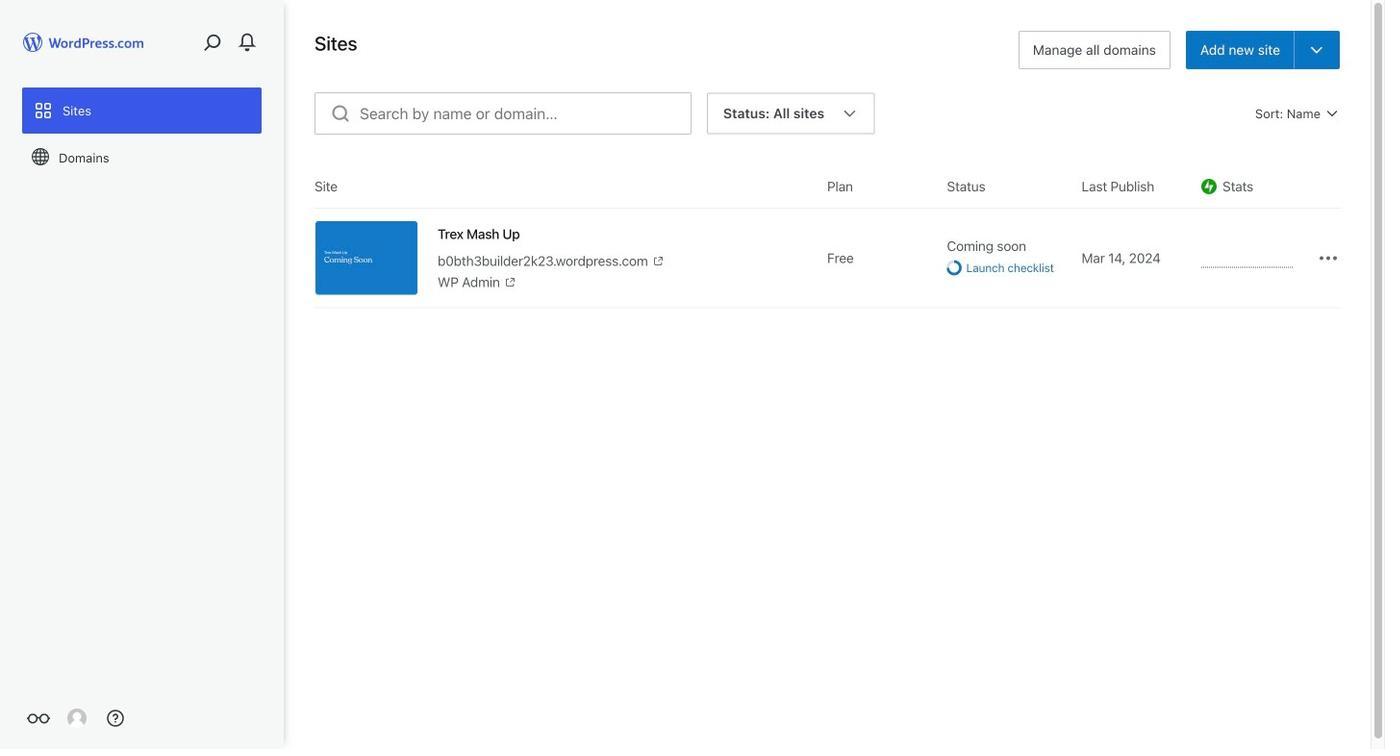 Task type: vqa. For each thing, say whether or not it's contained in the screenshot.
topmost more
no



Task type: locate. For each thing, give the bounding box(es) containing it.
sorting by name. switch sorting mode image
[[1325, 106, 1340, 121]]

None search field
[[315, 92, 692, 135]]

visit wp admin image
[[504, 275, 517, 289]]

site actions image
[[1317, 247, 1340, 270]]

Search search field
[[360, 93, 691, 134]]



Task type: describe. For each thing, give the bounding box(es) containing it.
reader image
[[27, 707, 50, 730]]

bob builder image
[[67, 709, 87, 728]]

displaying all sites. element
[[723, 94, 825, 133]]

highest hourly views 0 image
[[1202, 255, 1293, 268]]

toggle menu image
[[1308, 41, 1326, 59]]



